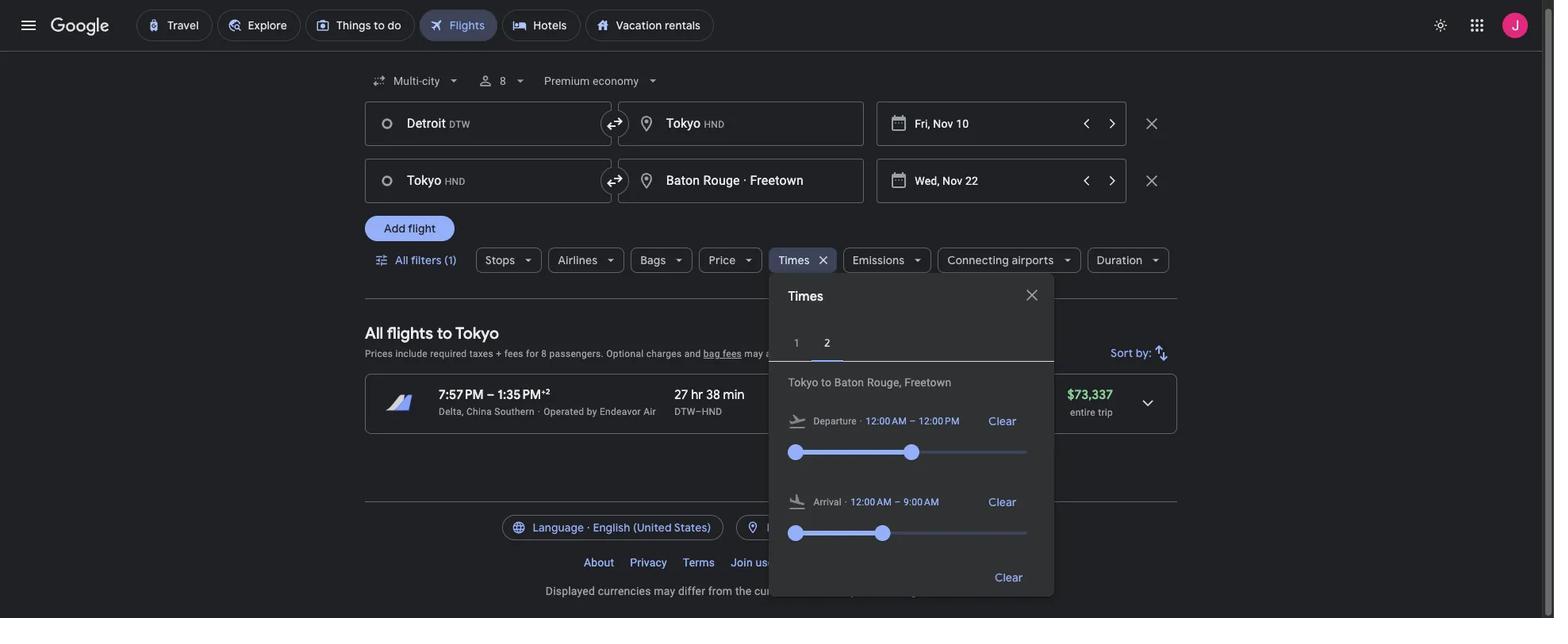 Task type: locate. For each thing, give the bounding box(es) containing it.
(1)
[[444, 253, 457, 267]]

arrival
[[814, 497, 842, 508]]

entire
[[1070, 407, 1096, 418]]

all
[[395, 253, 408, 267], [365, 324, 383, 344]]

0 horizontal spatial currencies
[[598, 585, 651, 597]]

+ inside "7:57 pm – 1:35 pm + 2"
[[541, 386, 546, 397]]

2 up jfk
[[778, 387, 785, 403]]

None text field
[[365, 102, 611, 146], [618, 102, 864, 146], [618, 159, 864, 203], [365, 102, 611, 146], [618, 102, 864, 146], [618, 159, 864, 203]]

0 vertical spatial all
[[395, 253, 408, 267]]

0 vertical spatial clear button
[[969, 409, 1036, 434]]

passenger
[[794, 348, 841, 359]]

freetown right ·
[[750, 173, 804, 188]]

price button
[[699, 241, 763, 279]]

+
[[496, 348, 502, 359], [541, 386, 546, 397]]

–
[[487, 387, 495, 403], [695, 406, 702, 417], [910, 416, 916, 427], [895, 497, 901, 508]]

2 vertical spatial clear
[[995, 570, 1023, 585]]

remove flight from tokyo to baton rouge or freetown on wed, nov 22 image
[[1142, 171, 1161, 190]]

learn
[[939, 585, 967, 597]]

8 inside popup button
[[500, 75, 507, 87]]

0 horizontal spatial fees
[[504, 348, 523, 359]]

baton down passenger assistance button
[[834, 376, 864, 389]]

 image down arrival time: 1:35 pm on  sunday, november 12. text field
[[538, 406, 540, 417]]

12,211
[[889, 387, 920, 403]]

1 vertical spatial 12:00 am
[[851, 497, 892, 508]]

12:00 pm
[[919, 416, 960, 427]]

duration button
[[1087, 241, 1170, 279]]

join
[[731, 556, 753, 569]]

currencies down privacy
[[598, 585, 651, 597]]

1 vertical spatial 8
[[541, 348, 547, 359]]

0 horizontal spatial may
[[654, 585, 675, 597]]

– inside "7:57 pm – 1:35 pm + 2"
[[487, 387, 495, 403]]

about
[[584, 556, 614, 569]]

1 horizontal spatial baton
[[834, 376, 864, 389]]

departure text field for remove flight from tokyo to baton rouge or freetown on wed, nov 22 image
[[915, 159, 1073, 202]]

min
[[723, 387, 745, 403]]

learn more link
[[939, 585, 997, 597]]

0 horizontal spatial  image
[[538, 406, 540, 417]]

2
[[546, 386, 550, 397], [778, 387, 785, 403]]

0 horizontal spatial 2
[[546, 386, 550, 397]]

38
[[706, 387, 720, 403]]

1 horizontal spatial 2
[[778, 387, 785, 403]]

privacy
[[630, 556, 667, 569]]

taxes
[[469, 348, 493, 359]]

2 vertical spatial clear button
[[976, 559, 1042, 597]]

7:57 pm – 1:35 pm + 2
[[439, 386, 550, 403]]

clear down "usd"
[[995, 570, 1023, 585]]

 image
[[860, 413, 863, 429]]

1 vertical spatial departure text field
[[915, 159, 1073, 202]]

1 horizontal spatial 8
[[541, 348, 547, 359]]

1 currencies from the left
[[598, 585, 651, 597]]

1 vertical spatial clear
[[988, 495, 1017, 509]]

tokyo to baton rouge, freetown
[[788, 376, 952, 389]]

2 up operated
[[546, 386, 550, 397]]

operated
[[544, 406, 584, 417]]

clear button up "usd"
[[969, 490, 1036, 515]]

to up 'required'
[[437, 324, 452, 344]]

Arrival time: 1:35 PM on  Sunday, November 12. text field
[[498, 386, 550, 403]]

times down times popup button
[[788, 289, 824, 305]]

states)
[[674, 520, 711, 535]]

2 inside '2 stops jfk , can'
[[778, 387, 785, 403]]

tokyo up can
[[788, 376, 818, 389]]

tokyo up taxes
[[455, 324, 499, 344]]

clear up "usd"
[[988, 495, 1017, 509]]

about link
[[576, 550, 622, 575]]

freetown
[[750, 173, 804, 188], [905, 376, 952, 389]]

prices
[[365, 348, 393, 359]]

all inside button
[[395, 253, 408, 267]]

may left differ
[[654, 585, 675, 597]]

delta, china southern
[[439, 406, 535, 417]]

sort by:
[[1111, 346, 1152, 360]]

12:00 am up states
[[851, 497, 892, 508]]

1 departure text field from the top
[[915, 102, 1073, 145]]

2 stops flight. element
[[778, 387, 819, 405]]

0 vertical spatial 8
[[500, 75, 507, 87]]

None field
[[365, 67, 468, 95], [538, 67, 668, 95], [365, 67, 468, 95], [538, 67, 668, 95]]

None text field
[[365, 159, 611, 203]]

0 horizontal spatial +
[[496, 348, 502, 359]]

by
[[587, 406, 597, 417]]

swap origin and destination. image
[[605, 114, 624, 133]]

0 horizontal spatial baton
[[666, 173, 700, 188]]

currencies down join user studies
[[754, 585, 808, 597]]

all up the prices
[[365, 324, 383, 344]]

0 vertical spatial baton
[[666, 173, 700, 188]]

bags
[[640, 253, 666, 267]]

None search field
[[365, 62, 1177, 597]]

bag fees button
[[704, 348, 742, 359]]

12:00 am for 12:00 am – 12:00 pm
[[866, 416, 907, 427]]

2 horizontal spatial to
[[838, 585, 848, 597]]

7:57 pm
[[439, 387, 484, 403]]

location
[[767, 520, 812, 535]]

freetown up 12:00 pm
[[905, 376, 952, 389]]

fees right bag
[[723, 348, 742, 359]]

sort
[[1111, 346, 1133, 360]]

none text field inside search field
[[365, 159, 611, 203]]

0 horizontal spatial tokyo
[[455, 324, 499, 344]]

1 vertical spatial  image
[[845, 494, 847, 510]]

airlines button
[[548, 241, 625, 279]]

– left 12:00 pm
[[910, 416, 916, 427]]

2 vertical spatial to
[[838, 585, 848, 597]]

 image right "arrival"
[[845, 494, 847, 510]]

can
[[800, 406, 820, 417]]

change appearance image
[[1422, 6, 1460, 44]]

hnd
[[702, 406, 722, 417]]

connecting airports
[[947, 253, 1054, 267]]

1 horizontal spatial +
[[541, 386, 546, 397]]

price
[[709, 253, 736, 267]]

– left the 9:00 am
[[895, 497, 901, 508]]

1 vertical spatial all
[[365, 324, 383, 344]]

0 vertical spatial departure text field
[[915, 102, 1073, 145]]

clear button down "usd"
[[976, 559, 1042, 597]]

purchase
[[851, 585, 898, 597]]

9:00 am
[[904, 497, 939, 508]]

delta,
[[439, 406, 464, 417]]

fees left for
[[504, 348, 523, 359]]

to right used
[[838, 585, 848, 597]]

+ right taxes
[[496, 348, 502, 359]]

– up delta, china southern at the bottom left of page
[[487, 387, 495, 403]]

Departure text field
[[915, 102, 1073, 145], [915, 159, 1073, 202]]

1 horizontal spatial all
[[395, 253, 408, 267]]

currencies
[[598, 585, 651, 597], [754, 585, 808, 597]]

– down hr
[[695, 406, 702, 417]]

terms
[[683, 556, 715, 569]]

clear button right 12:00 pm
[[969, 409, 1036, 434]]

0 vertical spatial times
[[779, 253, 810, 267]]

southern
[[494, 406, 535, 417]]

add flight button
[[365, 216, 455, 241]]

charges
[[646, 348, 682, 359]]

12:00 am down 12,211
[[866, 416, 907, 427]]

1 vertical spatial tokyo
[[788, 376, 818, 389]]

times right price 'popup button'
[[779, 253, 810, 267]]

0 vertical spatial 12:00 am
[[866, 416, 907, 427]]

flights
[[387, 324, 433, 344]]

1 vertical spatial +
[[541, 386, 546, 397]]

passenger assistance button
[[794, 348, 892, 359]]

times
[[779, 253, 810, 267], [788, 289, 824, 305]]

clear for 12:00 pm
[[988, 414, 1017, 428]]

0 vertical spatial freetown
[[750, 173, 804, 188]]

fees
[[504, 348, 523, 359], [723, 348, 742, 359]]

– for 9:00 am
[[895, 497, 901, 508]]

0 vertical spatial tokyo
[[455, 324, 499, 344]]

0 horizontal spatial all
[[365, 324, 383, 344]]

none search field containing times
[[365, 62, 1177, 597]]

1 horizontal spatial  image
[[845, 494, 847, 510]]

optional
[[606, 348, 644, 359]]

0 horizontal spatial 8
[[500, 75, 507, 87]]

1 fees from the left
[[504, 348, 523, 359]]

 image
[[538, 406, 540, 417], [845, 494, 847, 510]]

to right stops
[[821, 376, 832, 389]]

all left the filters
[[395, 253, 408, 267]]

baton left the rouge
[[666, 173, 700, 188]]

1 horizontal spatial freetown
[[905, 376, 952, 389]]

0 vertical spatial to
[[437, 324, 452, 344]]

1:35 pm
[[498, 387, 541, 403]]

co
[[940, 387, 960, 403]]

may left apply.
[[744, 348, 763, 359]]

0 vertical spatial clear
[[988, 414, 1017, 428]]

used
[[810, 585, 835, 597]]

1 horizontal spatial fees
[[723, 348, 742, 359]]

usd
[[1005, 520, 1027, 535]]

1 vertical spatial baton
[[834, 376, 864, 389]]

1 horizontal spatial may
[[744, 348, 763, 359]]

1 horizontal spatial currencies
[[754, 585, 808, 597]]

+ up operated
[[541, 386, 546, 397]]

to
[[437, 324, 452, 344], [821, 376, 832, 389], [838, 585, 848, 597]]

endeavor
[[600, 406, 641, 417]]

1 horizontal spatial tokyo
[[788, 376, 818, 389]]

clear right 12:00 pm
[[988, 414, 1017, 428]]

may
[[744, 348, 763, 359], [654, 585, 675, 597]]

1 vertical spatial times
[[788, 289, 824, 305]]

layover (1 of 2) is a 2 hr 11 min layover at john f. kennedy international airport in new york. layover (2 of 2) is a 3 hr 15 min layover at guangzhou baiyun international airport in guangzhou. element
[[778, 405, 881, 418]]

flight details. leaves detroit metropolitan wayne county airport at 7:57 pm on friday, november 10 and arrives at haneda airport at 1:35 pm on sunday, november 12. image
[[1129, 384, 1167, 422]]

bags button
[[631, 241, 693, 279]]

united
[[821, 520, 856, 535]]

1 vertical spatial clear button
[[969, 490, 1036, 515]]

1 horizontal spatial to
[[821, 376, 832, 389]]

clear button
[[969, 409, 1036, 434], [969, 490, 1036, 515], [976, 559, 1042, 597]]

china
[[467, 406, 492, 417]]

2 departure text field from the top
[[915, 159, 1073, 202]]

·
[[743, 173, 747, 188]]

filters
[[411, 253, 442, 267]]

12:00 am for 12:00 am – 9:00 am
[[851, 497, 892, 508]]

27
[[675, 387, 688, 403]]

27 hr 38 min dtw – hnd
[[675, 387, 745, 417]]

12:00 am
[[866, 416, 907, 427], [851, 497, 892, 508]]



Task type: vqa. For each thing, say whether or not it's contained in the screenshot.
"Learn"
yes



Task type: describe. For each thing, give the bounding box(es) containing it.
baton rouge · freetown
[[666, 173, 804, 188]]

12,211 kg co
[[889, 387, 960, 403]]

1 vertical spatial freetown
[[905, 376, 952, 389]]

leaves detroit metropolitan wayne county airport at 7:57 pm on friday, november 10 and arrives at haneda airport at 1:35 pm on sunday, november 12. element
[[439, 386, 550, 403]]

clear button for 12:00 am – 12:00 pm
[[969, 409, 1036, 434]]

1 vertical spatial to
[[821, 376, 832, 389]]

2 inside "7:57 pm – 1:35 pm + 2"
[[546, 386, 550, 397]]

user
[[756, 556, 778, 569]]

0 horizontal spatial to
[[437, 324, 452, 344]]

times button
[[769, 241, 837, 279]]

and
[[684, 348, 701, 359]]

kg
[[923, 387, 937, 403]]

connecting
[[947, 253, 1009, 267]]

all filters (1)
[[395, 253, 457, 267]]

,
[[795, 406, 797, 417]]

air
[[644, 406, 656, 417]]

duration
[[1097, 253, 1143, 267]]

– inside 27 hr 38 min dtw – hnd
[[695, 406, 702, 417]]

add
[[384, 221, 406, 236]]

language
[[533, 520, 584, 535]]

0 vertical spatial +
[[496, 348, 502, 359]]

include
[[395, 348, 428, 359]]

1 vertical spatial may
[[654, 585, 675, 597]]

clear button for 12:00 am – 9:00 am
[[969, 490, 1036, 515]]

displayed currencies may differ from the currencies used to purchase flights. learn more
[[546, 585, 997, 597]]

$73,337
[[1067, 387, 1113, 403]]

rouge
[[703, 173, 740, 188]]

– for 1:35 pm
[[487, 387, 495, 403]]

emissions button
[[843, 241, 932, 279]]

studies
[[781, 556, 818, 569]]

united states
[[821, 520, 891, 535]]

trip
[[1098, 407, 1113, 418]]

currency
[[947, 520, 996, 535]]

12:00 am – 12:00 pm
[[866, 416, 960, 427]]

0 vertical spatial may
[[744, 348, 763, 359]]

join user studies link
[[723, 550, 826, 575]]

stops
[[788, 387, 819, 403]]

for
[[526, 348, 539, 359]]

airlines
[[558, 253, 598, 267]]

departure text field for remove flight from detroit to tokyo on fri, nov 10 icon
[[915, 102, 1073, 145]]

swap origin and destination. image
[[605, 171, 624, 190]]

apply.
[[766, 348, 792, 359]]

flight
[[408, 221, 436, 236]]

the
[[735, 585, 752, 597]]

terms link
[[675, 550, 723, 575]]

all flights to tokyo
[[365, 324, 499, 344]]

all for all flights to tokyo
[[365, 324, 383, 344]]

12:00 am – 9:00 am
[[851, 497, 939, 508]]

Departure time: 7:57 PM. text field
[[439, 387, 484, 403]]

$73,337 entire trip
[[1067, 387, 1113, 418]]

total duration 27 hr 38 min. element
[[675, 387, 778, 405]]

airports
[[1012, 253, 1054, 267]]

clear for 9:00 am
[[988, 495, 1017, 509]]

english
[[593, 520, 630, 535]]

from
[[708, 585, 733, 597]]

dtw
[[675, 406, 695, 417]]

0 vertical spatial  image
[[538, 406, 540, 417]]

rouge,
[[867, 376, 902, 389]]

differ
[[678, 585, 705, 597]]

assistance
[[844, 348, 892, 359]]

connecting airports button
[[938, 241, 1081, 279]]

2 fees from the left
[[723, 348, 742, 359]]

add flight
[[384, 221, 436, 236]]

sort by: button
[[1105, 334, 1177, 372]]

– for 12:00 pm
[[910, 416, 916, 427]]

2 currencies from the left
[[754, 585, 808, 597]]

8 button
[[472, 62, 535, 100]]

stops button
[[476, 241, 542, 279]]

all filters (1) button
[[365, 241, 470, 279]]

required
[[430, 348, 467, 359]]

close dialog image
[[1023, 286, 1042, 305]]

by:
[[1136, 346, 1152, 360]]

flights.
[[901, 585, 936, 597]]

prices include required taxes + fees for 8 passengers. optional charges and bag fees may apply. passenger assistance
[[365, 348, 892, 359]]

(united
[[633, 520, 672, 535]]

privacy link
[[622, 550, 675, 575]]

passengers.
[[549, 348, 604, 359]]

main menu image
[[19, 16, 38, 35]]

jfk
[[778, 406, 795, 417]]

times inside popup button
[[779, 253, 810, 267]]

operated by endeavor air
[[544, 406, 656, 417]]

73337 US dollars text field
[[1067, 387, 1113, 403]]

more
[[970, 585, 997, 597]]

states
[[858, 520, 891, 535]]

bag
[[704, 348, 720, 359]]

remove flight from detroit to tokyo on fri, nov 10 image
[[1142, 114, 1161, 133]]

all for all filters (1)
[[395, 253, 408, 267]]

displayed
[[546, 585, 595, 597]]

emissions
[[853, 253, 905, 267]]

0 horizontal spatial freetown
[[750, 173, 804, 188]]



